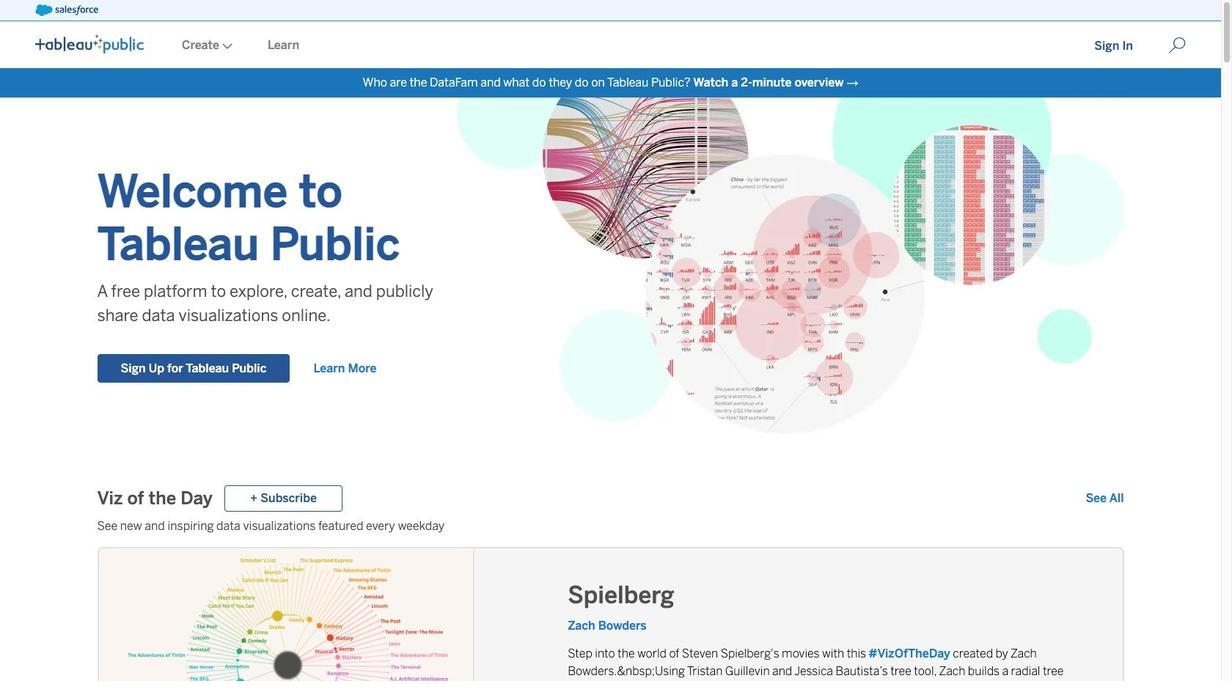 Task type: describe. For each thing, give the bounding box(es) containing it.
logo image
[[35, 34, 144, 54]]

see new and inspiring data visualizations featured every weekday element
[[97, 518, 1125, 536]]

tableau public viz of the day image
[[99, 549, 475, 682]]

see all viz of the day element
[[1086, 490, 1125, 508]]

salesforce logo image
[[35, 4, 98, 16]]



Task type: locate. For each thing, give the bounding box(es) containing it.
go to search image
[[1151, 37, 1204, 54]]

create image
[[219, 43, 233, 49]]

viz of the day heading
[[97, 487, 213, 511]]



